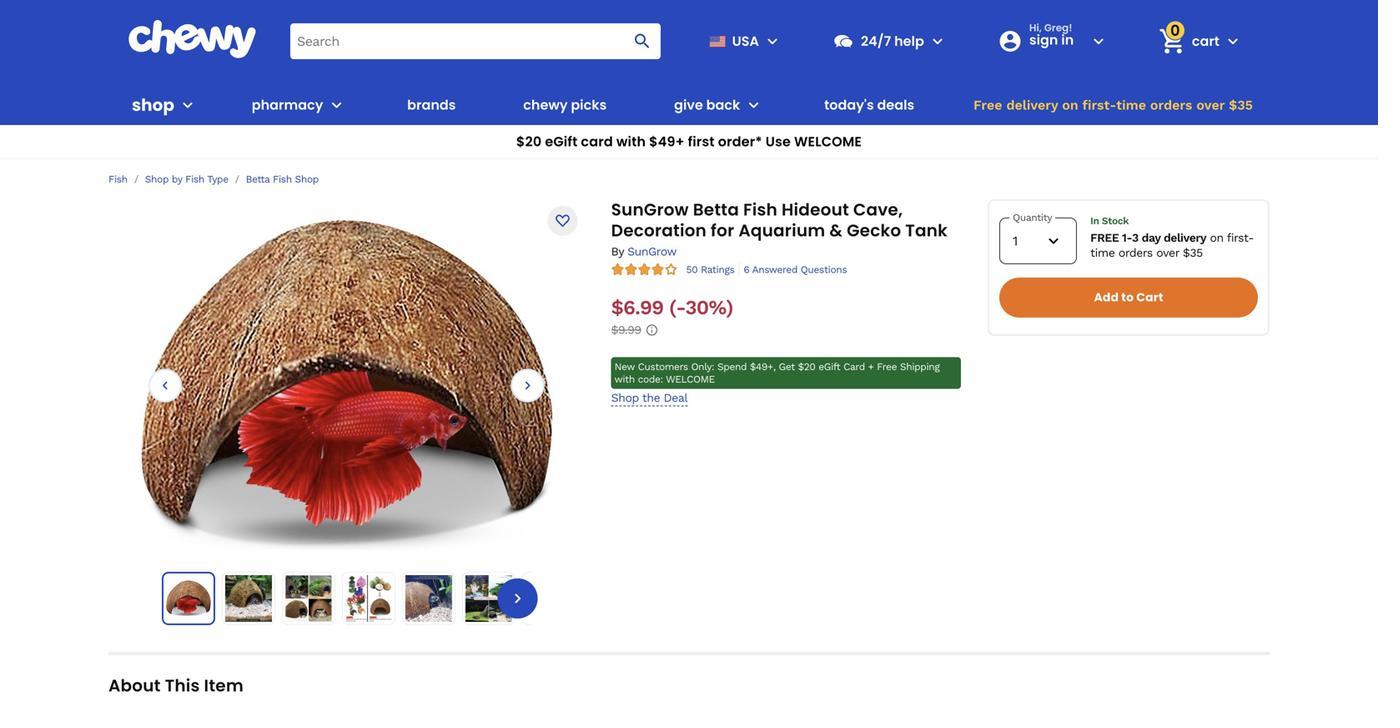 Task type: vqa. For each thing, say whether or not it's contained in the screenshot.
leftmost the Free
yes



Task type: describe. For each thing, give the bounding box(es) containing it.
$9.99
[[611, 323, 641, 337]]

ratings
[[701, 264, 735, 276]]

3
[[1132, 231, 1139, 245]]

shop inside new customers only: spend $49+, get $20 egift card + free shipping with code: welcome shop the deal
[[611, 391, 639, 405]]

Product search field
[[290, 23, 661, 59]]

gecko
[[847, 219, 901, 242]]

cave,
[[853, 198, 903, 221]]

sign
[[1029, 30, 1058, 49]]

brands
[[407, 96, 456, 114]]

answered
[[752, 264, 798, 276]]

account menu image
[[1089, 31, 1109, 51]]

fish left by
[[108, 174, 127, 185]]

1-
[[1122, 231, 1132, 245]]

day
[[1142, 231, 1160, 245]]

$49+
[[649, 132, 685, 151]]

shop button
[[132, 85, 198, 125]]

+
[[868, 361, 874, 373]]

$20 egift card with $49+ first order* use welcome link
[[0, 125, 1378, 159]]

0
[[1170, 20, 1180, 41]]

(-
[[669, 296, 685, 320]]

shipping
[[900, 361, 940, 373]]

stock
[[1102, 215, 1129, 227]]

add to cart
[[1094, 289, 1163, 306]]

egift inside new customers only: spend $49+, get $20 egift card + free shipping with code: welcome shop the deal
[[819, 361, 840, 373]]

sungrow betta fish hideout cave, decoration for aquarium & gecko tank slide 5 of 7 image
[[405, 576, 452, 622]]

in inside 'hi, greg! sign in'
[[1061, 30, 1074, 49]]

get
[[779, 361, 795, 373]]

orders inside button
[[1150, 97, 1192, 113]]

the
[[642, 391, 660, 405]]

shop by fish type link
[[145, 173, 228, 186]]

6 answered questions
[[744, 264, 847, 276]]

add to cart button
[[1000, 278, 1258, 318]]

sungrow betta fish hideout cave, decoration for aquarium & gecko tank slide 1 of 7 image inside carousel-slider region
[[139, 217, 554, 551]]

today's deals
[[824, 96, 915, 114]]

by
[[172, 174, 182, 185]]

customers
[[638, 361, 688, 373]]

with inside site 'banner'
[[616, 132, 646, 151]]

in stock
[[1090, 215, 1129, 227]]

aquarium
[[739, 219, 825, 242]]

free delivery on first-time orders over $35 button
[[969, 85, 1258, 125]]

hi, greg! sign in
[[1029, 21, 1074, 49]]

sungrow link
[[627, 245, 676, 259]]

free
[[1090, 231, 1119, 245]]

carousel-slider region
[[120, 217, 573, 555]]

shop by fish type
[[145, 174, 228, 185]]

chewy support image
[[833, 30, 854, 52]]

$6.99 (-30%)
[[611, 296, 733, 320]]

over inside on first- time orders over $35
[[1156, 246, 1179, 260]]

Search text field
[[290, 23, 661, 59]]

6
[[744, 264, 749, 276]]

about this item
[[108, 674, 244, 698]]

code:
[[638, 374, 663, 386]]

today's
[[824, 96, 874, 114]]

help
[[894, 31, 924, 50]]

card
[[843, 361, 865, 373]]

$9.99 text field
[[611, 323, 641, 338]]

deal
[[664, 391, 688, 405]]

fish right by
[[185, 174, 204, 185]]

cart menu image
[[1223, 31, 1243, 51]]

50
[[686, 264, 698, 276]]

on inside on first- time orders over $35
[[1210, 231, 1224, 245]]

1 vertical spatial sungrow
[[627, 245, 676, 259]]

to
[[1121, 289, 1134, 306]]

about
[[108, 674, 161, 698]]

sungrow betta fish hideout cave, decoration for aquarium & gecko tank slide 3 of 7 image
[[285, 576, 332, 622]]

$6.99
[[611, 296, 663, 320]]

with inside new customers only: spend $49+, get $20 egift card + free shipping with code: welcome shop the deal
[[615, 374, 635, 386]]

betta inside sungrow betta fish hideout cave, decoration for aquarium & gecko tank
[[693, 198, 739, 221]]

first- inside "free delivery on first-time orders over $35" button
[[1082, 97, 1116, 113]]

on first- time orders over $35
[[1090, 231, 1254, 260]]

item
[[204, 674, 244, 698]]

help menu image
[[928, 31, 948, 51]]

sungrow betta fish hideout cave, decoration for aquarium & gecko tank slide 7 of 7 image
[[526, 576, 572, 622]]

fish right type
[[273, 174, 292, 185]]

shop
[[132, 93, 174, 117]]

shop the deal button
[[611, 391, 688, 407]]

submit search image
[[632, 31, 652, 51]]

tank
[[905, 219, 948, 242]]

usa
[[732, 31, 759, 50]]

pharmacy
[[252, 96, 323, 114]]

only:
[[691, 361, 714, 373]]

cart
[[1192, 31, 1220, 50]]

1 vertical spatial sungrow betta fish hideout cave, decoration for aquarium & gecko tank slide 1 of 7 image
[[166, 576, 211, 621]]

&
[[830, 219, 843, 242]]

items image
[[1157, 27, 1187, 56]]

0 vertical spatial betta
[[246, 174, 270, 185]]

give
[[674, 96, 703, 114]]



Task type: locate. For each thing, give the bounding box(es) containing it.
delivery right day on the right top of the page
[[1164, 231, 1206, 245]]

0 horizontal spatial over
[[1156, 246, 1179, 260]]

delivery
[[1006, 97, 1058, 113], [1164, 231, 1206, 245]]

pharmacy menu image
[[327, 95, 347, 115]]

give back menu image
[[744, 95, 764, 115]]

fish link
[[108, 173, 127, 186]]

1 horizontal spatial shop
[[295, 174, 319, 185]]

0 horizontal spatial egift
[[545, 132, 578, 151]]

menu image
[[178, 95, 198, 115]]

sungrow
[[611, 198, 689, 221], [627, 245, 676, 259]]

on right day on the right top of the page
[[1210, 231, 1224, 245]]

give back link
[[667, 85, 740, 125]]

first-
[[1082, 97, 1116, 113], [1227, 231, 1254, 245]]

30%)
[[685, 296, 733, 320]]

hi,
[[1029, 21, 1042, 35]]

1 vertical spatial egift
[[819, 361, 840, 373]]

0 vertical spatial sungrow
[[611, 198, 689, 221]]

0 horizontal spatial free
[[877, 361, 897, 373]]

0 vertical spatial with
[[616, 132, 646, 151]]

0 horizontal spatial first-
[[1082, 97, 1116, 113]]

sungrow down "decoration"
[[627, 245, 676, 259]]

0 horizontal spatial time
[[1090, 246, 1115, 260]]

in right sign
[[1061, 30, 1074, 49]]

1 vertical spatial delivery
[[1164, 231, 1206, 245]]

betta fish shop link
[[246, 173, 319, 186]]

spend
[[717, 361, 747, 373]]

shop left the
[[611, 391, 639, 405]]

shop
[[145, 174, 169, 185], [295, 174, 319, 185], [611, 391, 639, 405]]

$20 inside the '$20 egift card with $49+ first order* use welcome' link
[[516, 132, 542, 151]]

pharmacy link
[[245, 85, 323, 125]]

shop left by
[[145, 174, 169, 185]]

1 vertical spatial with
[[615, 374, 635, 386]]

free 1-3 day delivery
[[1090, 231, 1206, 245]]

1 vertical spatial betta
[[693, 198, 739, 221]]

betta up the 50 ratings button
[[693, 198, 739, 221]]

this
[[165, 674, 200, 698]]

orders down 3
[[1119, 246, 1153, 260]]

new
[[615, 361, 635, 373]]

welcome
[[794, 132, 862, 151], [666, 374, 715, 386]]

1 horizontal spatial first-
[[1227, 231, 1254, 245]]

24/7 help
[[861, 31, 924, 50]]

over
[[1197, 97, 1225, 113], [1156, 246, 1179, 260]]

on
[[1062, 97, 1078, 113], [1210, 231, 1224, 245]]

1 horizontal spatial time
[[1116, 97, 1146, 113]]

1 horizontal spatial betta
[[693, 198, 739, 221]]

free inside new customers only: spend $49+, get $20 egift card + free shipping with code: welcome shop the deal
[[877, 361, 897, 373]]

0 vertical spatial delivery
[[1006, 97, 1058, 113]]

sungrow betta fish hideout cave, decoration for aquarium & gecko tank
[[611, 198, 948, 242]]

sungrow up sungrow link
[[611, 198, 689, 221]]

first
[[688, 132, 715, 151]]

0 vertical spatial orders
[[1150, 97, 1192, 113]]

order*
[[718, 132, 762, 151]]

$35 inside on first- time orders over $35
[[1183, 246, 1203, 260]]

orders
[[1150, 97, 1192, 113], [1119, 246, 1153, 260]]

site banner
[[0, 0, 1378, 159]]

sungrow inside sungrow betta fish hideout cave, decoration for aquarium & gecko tank
[[611, 198, 689, 221]]

$35 inside "free delivery on first-time orders over $35" button
[[1229, 97, 1253, 113]]

chewy
[[523, 96, 568, 114]]

with right card
[[616, 132, 646, 151]]

shop down pharmacy
[[295, 174, 319, 185]]

$35 down free 1-3 day delivery
[[1183, 246, 1203, 260]]

0 horizontal spatial $35
[[1183, 246, 1203, 260]]

card
[[581, 132, 613, 151]]

on inside button
[[1062, 97, 1078, 113]]

$20 inside new customers only: spend $49+, get $20 egift card + free shipping with code: welcome shop the deal
[[798, 361, 815, 373]]

0 horizontal spatial $20
[[516, 132, 542, 151]]

on down 'hi, greg! sign in'
[[1062, 97, 1078, 113]]

with
[[616, 132, 646, 151], [615, 374, 635, 386]]

betta
[[246, 174, 270, 185], [693, 198, 739, 221]]

0 vertical spatial time
[[1116, 97, 1146, 113]]

50 ratings
[[686, 264, 735, 276]]

sungrow betta fish hideout cave, decoration for aquarium & gecko tank slide 1 of 7 image
[[139, 217, 554, 551], [166, 576, 211, 621]]

sungrow betta fish hideout cave, decoration for aquarium & gecko tank slide 4 of 7 image
[[345, 576, 392, 622]]

cart
[[1136, 289, 1163, 306]]

6 answered questions button
[[739, 263, 847, 276]]

24/7
[[861, 31, 891, 50]]

over down cart
[[1197, 97, 1225, 113]]

$49+,
[[750, 361, 776, 373]]

hideout
[[782, 198, 849, 221]]

questions
[[801, 264, 847, 276]]

list
[[162, 572, 576, 626]]

fish
[[108, 174, 127, 185], [185, 174, 204, 185], [273, 174, 292, 185], [743, 198, 778, 221]]

1 horizontal spatial egift
[[819, 361, 840, 373]]

welcome inside site 'banner'
[[794, 132, 862, 151]]

1 vertical spatial $35
[[1183, 246, 1203, 260]]

$20 egift card with $49+ first order* use welcome
[[516, 132, 862, 151]]

egift inside site 'banner'
[[545, 132, 578, 151]]

0 horizontal spatial on
[[1062, 97, 1078, 113]]

greg!
[[1044, 21, 1072, 35]]

1 vertical spatial free
[[877, 361, 897, 373]]

give back
[[674, 96, 740, 114]]

0 vertical spatial $20
[[516, 132, 542, 151]]

over inside button
[[1197, 97, 1225, 113]]

fish inside sungrow betta fish hideout cave, decoration for aquarium & gecko tank
[[743, 198, 778, 221]]

$20 down "chewy"
[[516, 132, 542, 151]]

time
[[1116, 97, 1146, 113], [1090, 246, 1115, 260]]

0 vertical spatial in
[[1061, 30, 1074, 49]]

1 horizontal spatial over
[[1197, 97, 1225, 113]]

betta fish shop
[[246, 174, 319, 185]]

with down the new
[[615, 374, 635, 386]]

betta right type
[[246, 174, 270, 185]]

0 vertical spatial over
[[1197, 97, 1225, 113]]

1 vertical spatial in
[[1090, 215, 1099, 227]]

1 vertical spatial welcome
[[666, 374, 715, 386]]

0 vertical spatial sungrow betta fish hideout cave, decoration for aquarium & gecko tank slide 1 of 7 image
[[139, 217, 554, 551]]

1 vertical spatial first-
[[1227, 231, 1254, 245]]

0 vertical spatial $35
[[1229, 97, 1253, 113]]

0 vertical spatial free
[[974, 97, 1002, 113]]

usa button
[[702, 21, 782, 61]]

free inside "free delivery on first-time orders over $35" button
[[974, 97, 1002, 113]]

delivery inside "free delivery on first-time orders over $35" button
[[1006, 97, 1058, 113]]

0 vertical spatial first-
[[1082, 97, 1116, 113]]

0 vertical spatial on
[[1062, 97, 1078, 113]]

new customers only: spend $49+, get $20 egift card + free shipping with code: welcome shop the deal
[[611, 361, 940, 405]]

1 horizontal spatial on
[[1210, 231, 1224, 245]]

orders inside on first- time orders over $35
[[1119, 246, 1153, 260]]

0 horizontal spatial shop
[[145, 174, 169, 185]]

2 horizontal spatial shop
[[611, 391, 639, 405]]

chewy picks link
[[517, 85, 613, 125]]

chewy picks
[[523, 96, 607, 114]]

0 vertical spatial welcome
[[794, 132, 862, 151]]

brands link
[[401, 85, 463, 125]]

use
[[766, 132, 791, 151]]

decoration
[[611, 219, 707, 242]]

welcome down the only:
[[666, 374, 715, 386]]

picks
[[571, 96, 607, 114]]

1 horizontal spatial delivery
[[1164, 231, 1206, 245]]

1 vertical spatial time
[[1090, 246, 1115, 260]]

by
[[611, 245, 624, 259]]

free
[[974, 97, 1002, 113], [877, 361, 897, 373]]

delivery down sign
[[1006, 97, 1058, 113]]

time inside "free delivery on first-time orders over $35" button
[[1116, 97, 1146, 113]]

$6.99 (-30%) text field
[[611, 296, 733, 320]]

$20
[[516, 132, 542, 151], [798, 361, 815, 373]]

for
[[711, 219, 734, 242]]

0 horizontal spatial welcome
[[666, 374, 715, 386]]

$20 right get
[[798, 361, 815, 373]]

1 horizontal spatial $35
[[1229, 97, 1253, 113]]

$35 down cart menu icon
[[1229, 97, 1253, 113]]

50 ratings button
[[686, 263, 735, 276]]

deals
[[877, 96, 915, 114]]

today's deals link
[[818, 85, 921, 125]]

fish right for
[[743, 198, 778, 221]]

menu image
[[762, 31, 782, 51]]

24/7 help link
[[826, 21, 924, 61]]

type
[[207, 174, 228, 185]]

in up free
[[1090, 215, 1099, 227]]

1 horizontal spatial free
[[974, 97, 1002, 113]]

back
[[706, 96, 740, 114]]

1 horizontal spatial in
[[1090, 215, 1099, 227]]

0 vertical spatial egift
[[545, 132, 578, 151]]

chewy home image
[[128, 20, 257, 58]]

0 horizontal spatial delivery
[[1006, 97, 1058, 113]]

1 vertical spatial over
[[1156, 246, 1179, 260]]

welcome inside new customers only: spend $49+, get $20 egift card + free shipping with code: welcome shop the deal
[[666, 374, 715, 386]]

time inside on first- time orders over $35
[[1090, 246, 1115, 260]]

free delivery on first-time orders over $35
[[974, 97, 1253, 113]]

sungrow betta fish hideout cave, decoration for aquarium & gecko tank slide 6 of 7 image
[[465, 576, 512, 622]]

add
[[1094, 289, 1119, 306]]

1 vertical spatial $20
[[798, 361, 815, 373]]

1 horizontal spatial welcome
[[794, 132, 862, 151]]

welcome down today's
[[794, 132, 862, 151]]

1 horizontal spatial $20
[[798, 361, 815, 373]]

1 vertical spatial orders
[[1119, 246, 1153, 260]]

first- inside on first- time orders over $35
[[1227, 231, 1254, 245]]

in
[[1061, 30, 1074, 49], [1090, 215, 1099, 227]]

0 horizontal spatial in
[[1061, 30, 1074, 49]]

over down day on the right top of the page
[[1156, 246, 1179, 260]]

by sungrow
[[611, 245, 676, 259]]

1 vertical spatial on
[[1210, 231, 1224, 245]]

sungrow betta fish hideout cave, decoration for aquarium & gecko tank slide 2 of 7 image
[[225, 576, 272, 622]]

orders down the items icon
[[1150, 97, 1192, 113]]

0 horizontal spatial betta
[[246, 174, 270, 185]]



